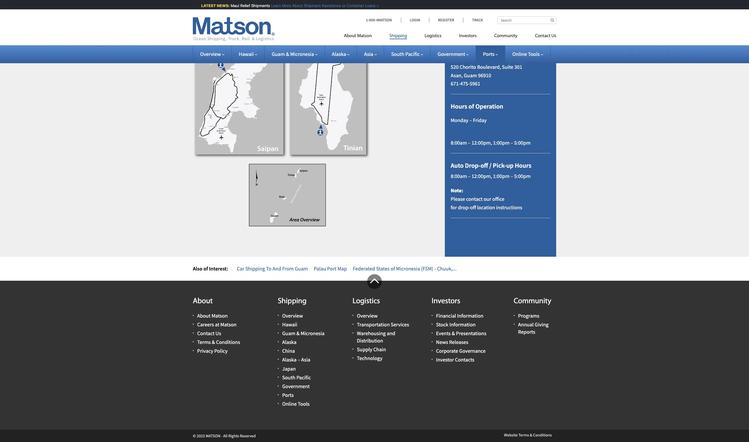 Task type: vqa. For each thing, say whether or not it's contained in the screenshot.
Online Tools
yes



Task type: describe. For each thing, give the bounding box(es) containing it.
overview for overview
[[200, 51, 221, 57]]

– inside 'agent – saipan shipping company industrial drive, commercial port,'
[[465, 7, 467, 14]]

0 vertical spatial ports link
[[483, 51, 498, 57]]

about matson link for "shipping" link
[[344, 31, 381, 43]]

asan,
[[451, 72, 463, 79]]

4matson
[[376, 18, 392, 23]]

1 horizontal spatial south
[[391, 51, 405, 57]]

hours of operation
[[451, 102, 504, 111]]

– inside overview hawaii guam & micronesia alaska china alaska – asia japan south pacific government ports online tools
[[298, 357, 300, 364]]

>
[[373, 3, 375, 8]]

for
[[451, 204, 457, 211]]

rights
[[228, 434, 239, 439]]

note: please contact our office for drop-off location instructions
[[451, 187, 523, 211]]

china
[[282, 348, 295, 355]]

suite
[[502, 64, 514, 70]]

1 vertical spatial government link
[[282, 384, 310, 390]]

terms & conditions link
[[197, 339, 240, 346]]

northern
[[469, 32, 489, 39]]

commercial
[[487, 15, 514, 22]]

contact
[[466, 196, 483, 203]]

container
[[343, 3, 360, 8]]

logistics inside the top menu navigation
[[425, 34, 442, 38]]

reports
[[518, 329, 536, 336]]

contact inside the top menu navigation
[[535, 34, 551, 38]]

section containing hours of operation
[[438, 0, 564, 257]]

1 vertical spatial conditions
[[533, 433, 552, 438]]

drive,
[[473, 15, 486, 22]]

auto drop-off / pick-up hours
[[451, 162, 532, 170]]

government inside overview hawaii guam & micronesia alaska china alaska – asia japan south pacific government ports online tools
[[282, 384, 310, 390]]

logistics link
[[416, 31, 451, 43]]

stock information link
[[436, 322, 476, 328]]

china link
[[282, 348, 295, 355]]

overview link for shipping
[[282, 313, 303, 319]]

financial information link
[[436, 313, 484, 319]]

location
[[477, 204, 495, 211]]

investors inside footer
[[432, 298, 461, 306]]

0 vertical spatial alaska
[[332, 51, 346, 57]]

2023 matson
[[197, 434, 220, 439]]

map showing matson at ports of commonwealth of northern mariana islands (cnmi) - saipan, tinian, rota image
[[193, 31, 371, 230]]

assistance
[[318, 3, 337, 8]]

ports inside commonwealth ports authority 520 chorito boulevard, suite 301 asan, guam 96910 671-475-5961
[[487, 55, 499, 62]]

0 horizontal spatial overview link
[[200, 51, 225, 57]]

pick-
[[493, 162, 507, 170]]

commonwealth
[[451, 55, 486, 62]]

map
[[338, 266, 347, 272]]

port,
[[515, 15, 525, 22]]

& inside overview hawaii guam & micronesia alaska china alaska – asia japan south pacific government ports online tools
[[297, 330, 300, 337]]

operation
[[476, 102, 504, 111]]

reserved
[[240, 434, 256, 439]]

register
[[438, 18, 454, 23]]

pacific inside overview hawaii guam & micronesia alaska china alaska – asia japan south pacific government ports online tools
[[297, 375, 311, 381]]

saipan, northern mariana islands 670-322-5961
[[451, 32, 524, 48]]

520
[[451, 64, 459, 70]]

news
[[436, 339, 448, 346]]

presentations
[[456, 330, 487, 337]]

of for operation
[[469, 102, 474, 111]]

palau
[[314, 266, 326, 272]]

0 vertical spatial online tools link
[[513, 51, 544, 57]]

5961 inside the saipan, northern mariana islands 670-322-5961
[[470, 41, 480, 48]]

drop-
[[458, 204, 470, 211]]

0 vertical spatial tools
[[528, 51, 540, 57]]

and
[[387, 330, 395, 337]]

investors inside the top menu navigation
[[459, 34, 477, 38]]

asia link
[[364, 51, 377, 57]]

privacy
[[197, 348, 213, 355]]

0 vertical spatial government
[[438, 51, 465, 57]]

privacy policy link
[[197, 348, 228, 355]]

©
[[193, 434, 196, 439]]

maui
[[227, 3, 236, 8]]

auto
[[451, 162, 464, 170]]

1 vertical spatial contact us link
[[197, 330, 221, 337]]

2 vertical spatial alaska
[[282, 357, 297, 364]]

drop-
[[465, 162, 481, 170]]

overview hawaii guam & micronesia alaska china alaska – asia japan south pacific government ports online tools
[[282, 313, 325, 408]]

chain
[[374, 347, 386, 353]]

0 vertical spatial south pacific link
[[391, 51, 423, 57]]

322-
[[460, 41, 470, 48]]

about for about matson
[[344, 34, 356, 38]]

0 vertical spatial online
[[513, 51, 527, 57]]

policy
[[214, 348, 228, 355]]

blue matson logo with ocean, shipping, truck, rail and logistics written beneath it. image
[[193, 17, 275, 41]]

chorito
[[460, 64, 476, 70]]

2 1:00pm from the top
[[493, 173, 510, 180]]

learn more about shipment assistance or container loans > link
[[267, 3, 375, 8]]

car
[[237, 266, 244, 272]]

96910
[[478, 72, 491, 79]]

1 horizontal spatial terms
[[519, 433, 529, 438]]

from
[[282, 266, 294, 272]]

login
[[410, 18, 420, 23]]

1 vertical spatial information
[[450, 322, 476, 328]]

supply chain link
[[357, 347, 386, 353]]

1 horizontal spatial of
[[391, 266, 395, 272]]

islands
[[509, 32, 524, 39]]

interest:
[[209, 266, 228, 272]]

guam inside overview hawaii guam & micronesia alaska china alaska – asia japan south pacific government ports online tools
[[282, 330, 296, 337]]

0 vertical spatial asia
[[364, 51, 373, 57]]

investor contacts link
[[436, 357, 475, 364]]

boulevard,
[[477, 64, 501, 70]]

1-
[[366, 18, 369, 23]]

1 horizontal spatial government link
[[438, 51, 469, 57]]

us inside the top menu navigation
[[552, 34, 557, 38]]

governance
[[459, 348, 486, 355]]

guam & micronesia
[[272, 51, 314, 57]]

logistics inside footer
[[353, 298, 380, 306]]

contacts
[[455, 357, 475, 364]]

1 1:00pm from the top
[[493, 140, 510, 146]]

alaska link for china link
[[282, 339, 297, 346]]

stock
[[436, 322, 449, 328]]

also of interest:
[[193, 266, 228, 272]]

giving
[[535, 322, 549, 328]]

relief
[[237, 3, 247, 8]]

programs annual giving reports
[[518, 313, 549, 336]]

tools inside overview hawaii guam & micronesia alaska china alaska – asia japan south pacific government ports online tools
[[298, 401, 310, 408]]

car shipping to and from guam link
[[237, 266, 308, 272]]

1-800-4matson
[[366, 18, 392, 23]]

japan link
[[282, 366, 296, 373]]

events & presentations link
[[436, 330, 487, 337]]

chuuk,...
[[437, 266, 457, 272]]

‐
[[221, 434, 222, 439]]

of for interest:
[[204, 266, 208, 272]]

0 horizontal spatial south pacific link
[[282, 375, 311, 381]]

us inside the about matson careers at matson contact us terms & conditions privacy policy
[[216, 330, 221, 337]]

0 vertical spatial hawaii
[[239, 51, 254, 57]]

saipan,
[[451, 32, 467, 39]]

matson for about matson
[[357, 34, 372, 38]]

shipments
[[248, 3, 266, 8]]

0 vertical spatial micronesia
[[290, 51, 314, 57]]



Task type: locate. For each thing, give the bounding box(es) containing it.
1 horizontal spatial alaska link
[[332, 51, 350, 57]]

1 vertical spatial asia
[[301, 357, 310, 364]]

south inside overview hawaii guam & micronesia alaska china alaska – asia japan south pacific government ports online tools
[[282, 375, 296, 381]]

0 horizontal spatial logistics
[[353, 298, 380, 306]]

1 horizontal spatial hours
[[515, 162, 532, 170]]

5961 inside commonwealth ports authority 520 chorito boulevard, suite 301 asan, guam 96910 671-475-5961
[[470, 80, 480, 87]]

south pacific link down "shipping" link
[[391, 51, 423, 57]]

1 vertical spatial ports link
[[282, 392, 294, 399]]

0 vertical spatial information
[[457, 313, 484, 319]]

0 horizontal spatial contact us link
[[197, 330, 221, 337]]

0 vertical spatial us
[[552, 34, 557, 38]]

about matson link down 1-
[[344, 31, 381, 43]]

2 5:00pm from the top
[[514, 173, 531, 180]]

1 8:00am – 12:00pm, 1:00pm – 5:00pm from the top
[[451, 140, 531, 146]]

0 vertical spatial conditions
[[216, 339, 240, 346]]

asia inside overview hawaii guam & micronesia alaska china alaska – asia japan south pacific government ports online tools
[[301, 357, 310, 364]]

0 horizontal spatial south
[[282, 375, 296, 381]]

0 horizontal spatial alaska link
[[282, 339, 297, 346]]

off down "contact"
[[470, 204, 476, 211]]

at
[[215, 322, 219, 328]]

0 vertical spatial 5961
[[470, 41, 480, 48]]

2 12:00pm, from the top
[[472, 173, 492, 180]]

1 vertical spatial south pacific link
[[282, 375, 311, 381]]

1 vertical spatial off
[[470, 204, 476, 211]]

hawaii link up china
[[282, 322, 297, 328]]

supply
[[357, 347, 372, 353]]

1 vertical spatial about matson link
[[197, 313, 228, 319]]

agent – saipan shipping company industrial drive, commercial port,
[[451, 7, 526, 22]]

government link down japan
[[282, 384, 310, 390]]

corporate governance link
[[436, 348, 486, 355]]

0 vertical spatial alaska link
[[332, 51, 350, 57]]

0 vertical spatial 8:00am
[[451, 140, 467, 146]]

technology
[[357, 356, 383, 362]]

community up programs
[[514, 298, 552, 306]]

hawaii link for the alaska link associated with 'asia' link guam & micronesia 'link'
[[239, 51, 257, 57]]

federated states of micronesia (fsm) - chuuk,...
[[353, 266, 457, 272]]

shipping inside 'agent – saipan shipping company industrial drive, commercial port,'
[[485, 7, 504, 14]]

1 horizontal spatial overview link
[[282, 313, 303, 319]]

2 horizontal spatial of
[[469, 102, 474, 111]]

1 horizontal spatial us
[[552, 34, 557, 38]]

matson inside the top menu navigation
[[357, 34, 372, 38]]

latest news: maui relief shipments learn more about shipment assistance or container loans >
[[198, 3, 375, 8]]

0 horizontal spatial government
[[282, 384, 310, 390]]

1 vertical spatial 5:00pm
[[514, 173, 531, 180]]

matson down 1-
[[357, 34, 372, 38]]

0 vertical spatial 5:00pm
[[514, 140, 531, 146]]

industrial
[[451, 15, 472, 22]]

contact down the careers
[[197, 330, 215, 337]]

1 8:00am from the top
[[451, 140, 467, 146]]

website terms & conditions
[[504, 433, 552, 438]]

1 vertical spatial contact
[[197, 330, 215, 337]]

0 horizontal spatial tools
[[298, 401, 310, 408]]

1 vertical spatial 8:00am
[[451, 173, 467, 180]]

0 horizontal spatial about matson link
[[197, 313, 228, 319]]

programs link
[[518, 313, 540, 319]]

releases
[[449, 339, 469, 346]]

1 vertical spatial hours
[[515, 162, 532, 170]]

south down japan
[[282, 375, 296, 381]]

800-
[[369, 18, 376, 23]]

please
[[451, 196, 465, 203]]

ports link up boulevard, at the right top of page
[[483, 51, 498, 57]]

of up monday – friday
[[469, 102, 474, 111]]

1 5961 from the top
[[470, 41, 480, 48]]

about inside the top menu navigation
[[344, 34, 356, 38]]

government link down 670-
[[438, 51, 469, 57]]

matson
[[357, 34, 372, 38], [212, 313, 228, 319], [221, 322, 237, 328]]

terms inside the about matson careers at matson contact us terms & conditions privacy policy
[[197, 339, 211, 346]]

1 horizontal spatial government
[[438, 51, 465, 57]]

online
[[513, 51, 527, 57], [282, 401, 297, 408]]

transportation services link
[[357, 322, 409, 328]]

corporate
[[436, 348, 458, 355]]

warehousing
[[357, 330, 386, 337]]

0 horizontal spatial conditions
[[216, 339, 240, 346]]

matson right at
[[221, 322, 237, 328]]

0 horizontal spatial off
[[470, 204, 476, 211]]

overview link
[[200, 51, 225, 57], [282, 313, 303, 319], [357, 313, 378, 319]]

matson for about matson careers at matson contact us terms & conditions privacy policy
[[212, 313, 228, 319]]

0 vertical spatial south
[[391, 51, 405, 57]]

overview
[[200, 51, 221, 57], [282, 313, 303, 319], [357, 313, 378, 319]]

1 vertical spatial guam & micronesia link
[[282, 330, 325, 337]]

logistics down register link
[[425, 34, 442, 38]]

0 horizontal spatial contact
[[197, 330, 215, 337]]

1 vertical spatial 5961
[[470, 80, 480, 87]]

information up stock information link at the right bottom
[[457, 313, 484, 319]]

monday – friday
[[451, 117, 487, 124]]

hours right the up
[[515, 162, 532, 170]]

learn
[[267, 3, 277, 8]]

ports
[[483, 51, 495, 57], [487, 55, 499, 62], [282, 392, 294, 399]]

off left /
[[481, 162, 488, 170]]

community link
[[486, 31, 526, 43]]

community inside the top menu navigation
[[495, 34, 518, 38]]

1 vertical spatial hawaii link
[[282, 322, 297, 328]]

1 12:00pm, from the top
[[472, 140, 492, 146]]

logistics
[[425, 34, 442, 38], [353, 298, 380, 306]]

2 horizontal spatial overview
[[357, 313, 378, 319]]

0 vertical spatial about matson link
[[344, 31, 381, 43]]

2 vertical spatial micronesia
[[301, 330, 325, 337]]

1 horizontal spatial online tools link
[[513, 51, 544, 57]]

guam & micronesia link for china link the alaska link
[[282, 330, 325, 337]]

off
[[481, 162, 488, 170], [470, 204, 476, 211]]

about for about
[[193, 298, 213, 306]]

1:00pm
[[493, 140, 510, 146], [493, 173, 510, 180]]

0 vertical spatial hours
[[451, 102, 468, 111]]

us
[[552, 34, 557, 38], [216, 330, 221, 337]]

0 vertical spatial government link
[[438, 51, 469, 57]]

guam inside commonwealth ports authority 520 chorito boulevard, suite 301 asan, guam 96910 671-475-5961
[[464, 72, 477, 79]]

backtop image
[[367, 275, 382, 289]]

1:00pm up the pick-
[[493, 140, 510, 146]]

of right also
[[204, 266, 208, 272]]

and
[[273, 266, 281, 272]]

register link
[[429, 18, 463, 23]]

1 vertical spatial 12:00pm,
[[472, 173, 492, 180]]

0 vertical spatial logistics
[[425, 34, 442, 38]]

micronesia inside overview hawaii guam & micronesia alaska china alaska – asia japan south pacific government ports online tools
[[301, 330, 325, 337]]

1 horizontal spatial online
[[513, 51, 527, 57]]

company
[[505, 7, 526, 14]]

programs
[[518, 313, 540, 319]]

1 horizontal spatial hawaii
[[282, 322, 297, 328]]

investors link
[[451, 31, 486, 43]]

overview for overview transportation services warehousing and distribution supply chain technology
[[357, 313, 378, 319]]

0 vertical spatial 12:00pm,
[[472, 140, 492, 146]]

government down 670-
[[438, 51, 465, 57]]

south pacific
[[391, 51, 420, 57]]

south pacific link
[[391, 51, 423, 57], [282, 375, 311, 381]]

federated
[[353, 266, 375, 272]]

also
[[193, 266, 202, 272]]

1 horizontal spatial off
[[481, 162, 488, 170]]

investors up financial at the bottom right of the page
[[432, 298, 461, 306]]

hours
[[451, 102, 468, 111], [515, 162, 532, 170]]

about matson careers at matson contact us terms & conditions privacy policy
[[197, 313, 240, 355]]

section
[[438, 0, 564, 257]]

1 vertical spatial terms
[[519, 433, 529, 438]]

1 vertical spatial community
[[514, 298, 552, 306]]

guam
[[272, 51, 285, 57], [464, 72, 477, 79], [295, 266, 308, 272], [282, 330, 296, 337]]

0 vertical spatial pacific
[[406, 51, 420, 57]]

of
[[469, 102, 474, 111], [204, 266, 208, 272], [391, 266, 395, 272]]

mariana
[[490, 32, 507, 39]]

671-
[[451, 80, 460, 87]]

2 horizontal spatial overview link
[[357, 313, 378, 319]]

12:00pm, down friday
[[472, 140, 492, 146]]

port
[[327, 266, 337, 272]]

alaska link up china
[[282, 339, 297, 346]]

1 vertical spatial hawaii
[[282, 322, 297, 328]]

services
[[391, 322, 409, 328]]

0 horizontal spatial hawaii link
[[239, 51, 257, 57]]

0 horizontal spatial hawaii
[[239, 51, 254, 57]]

1 vertical spatial alaska link
[[282, 339, 297, 346]]

0 horizontal spatial government link
[[282, 384, 310, 390]]

-
[[435, 266, 436, 272]]

1 vertical spatial alaska
[[282, 339, 297, 346]]

federated states of micronesia (fsm) - chuuk,... link
[[353, 266, 457, 272]]

careers
[[197, 322, 214, 328]]

8:00am down auto
[[451, 173, 467, 180]]

contact down search search field
[[535, 34, 551, 38]]

2 vertical spatial matson
[[221, 322, 237, 328]]

1 horizontal spatial asia
[[364, 51, 373, 57]]

pacific down alaska – asia link
[[297, 375, 311, 381]]

0 horizontal spatial of
[[204, 266, 208, 272]]

1 horizontal spatial logistics
[[425, 34, 442, 38]]

0 horizontal spatial terms
[[197, 339, 211, 346]]

1 vertical spatial online
[[282, 401, 297, 408]]

12:00pm, down /
[[472, 173, 492, 180]]

hawaii inside overview hawaii guam & micronesia alaska china alaska – asia japan south pacific government ports online tools
[[282, 322, 297, 328]]

0 vertical spatial hawaii link
[[239, 51, 257, 57]]

financial
[[436, 313, 456, 319]]

about matson
[[344, 34, 372, 38]]

shipment
[[300, 3, 317, 8]]

8:00am – 12:00pm, 1:00pm – 5:00pm down /
[[451, 173, 531, 180]]

shipping inside the top menu navigation
[[390, 34, 407, 38]]

1 horizontal spatial pacific
[[406, 51, 420, 57]]

1 horizontal spatial overview
[[282, 313, 303, 319]]

authority
[[500, 55, 521, 62]]

ports link down japan
[[282, 392, 294, 399]]

online inside overview hawaii guam & micronesia alaska china alaska – asia japan south pacific government ports online tools
[[282, 401, 297, 408]]

south pacific link down japan
[[282, 375, 311, 381]]

shipping link
[[381, 31, 416, 43]]

&
[[286, 51, 289, 57], [297, 330, 300, 337], [452, 330, 455, 337], [212, 339, 215, 346], [530, 433, 533, 438]]

8:00am – 12:00pm, 1:00pm – 5:00pm
[[451, 140, 531, 146], [451, 173, 531, 180]]

footer
[[0, 275, 749, 443]]

shipping inside footer
[[278, 298, 307, 306]]

alaska
[[332, 51, 346, 57], [282, 339, 297, 346], [282, 357, 297, 364]]

1 horizontal spatial contact us link
[[526, 31, 557, 43]]

alaska up china
[[282, 339, 297, 346]]

us down search icon at the right top of the page
[[552, 34, 557, 38]]

government down japan
[[282, 384, 310, 390]]

of right states at the right of page
[[391, 266, 395, 272]]

investors up 322-
[[459, 34, 477, 38]]

overview inside overview hawaii guam & micronesia alaska china alaska – asia japan south pacific government ports online tools
[[282, 313, 303, 319]]

hawaii link down blue matson logo with ocean, shipping, truck, rail and logistics written beneath it.
[[239, 51, 257, 57]]

1 horizontal spatial ports link
[[483, 51, 498, 57]]

0 vertical spatial contact
[[535, 34, 551, 38]]

about matson link up careers at matson link
[[197, 313, 228, 319]]

& inside financial information stock information events & presentations news releases corporate governance investor contacts
[[452, 330, 455, 337]]

events
[[436, 330, 451, 337]]

0 vertical spatial terms
[[197, 339, 211, 346]]

1 horizontal spatial conditions
[[533, 433, 552, 438]]

0 vertical spatial 1:00pm
[[493, 140, 510, 146]]

hawaii down blue matson logo with ocean, shipping, truck, rail and logistics written beneath it.
[[239, 51, 254, 57]]

alaska up japan
[[282, 357, 297, 364]]

news:
[[213, 3, 226, 8]]

1 vertical spatial micronesia
[[396, 266, 420, 272]]

alaska – asia link
[[282, 357, 310, 364]]

0 horizontal spatial ports link
[[282, 392, 294, 399]]

contact inside the about matson careers at matson contact us terms & conditions privacy policy
[[197, 330, 215, 337]]

0 vertical spatial investors
[[459, 34, 477, 38]]

technology link
[[357, 356, 383, 362]]

1 horizontal spatial contact
[[535, 34, 551, 38]]

pacific
[[406, 51, 420, 57], [297, 375, 311, 381]]

0 vertical spatial matson
[[357, 34, 372, 38]]

matson up at
[[212, 313, 228, 319]]

note:
[[451, 187, 464, 194]]

conditions inside the about matson careers at matson contact us terms & conditions privacy policy
[[216, 339, 240, 346]]

0 horizontal spatial asia
[[301, 357, 310, 364]]

or
[[338, 3, 342, 8]]

alaska link
[[332, 51, 350, 57], [282, 339, 297, 346]]

track
[[472, 18, 483, 23]]

saipan
[[468, 7, 484, 14]]

2 8:00am – 12:00pm, 1:00pm – 5:00pm from the top
[[451, 173, 531, 180]]

logistics down backtop image
[[353, 298, 380, 306]]

about matson link
[[344, 31, 381, 43], [197, 313, 228, 319]]

about inside the about matson careers at matson contact us terms & conditions privacy policy
[[197, 313, 211, 319]]

1:00pm down the pick-
[[493, 173, 510, 180]]

5961
[[470, 41, 480, 48], [470, 80, 480, 87]]

search image
[[551, 18, 554, 22]]

1 vertical spatial 8:00am – 12:00pm, 1:00pm – 5:00pm
[[451, 173, 531, 180]]

off inside note: please contact our office for drop-off location instructions
[[470, 204, 476, 211]]

about for about matson careers at matson contact us terms & conditions privacy policy
[[197, 313, 211, 319]]

community down commercial
[[495, 34, 518, 38]]

login link
[[401, 18, 429, 23]]

footer containing about
[[0, 275, 749, 443]]

terms up privacy
[[197, 339, 211, 346]]

Search search field
[[498, 16, 557, 24]]

1 5:00pm from the top
[[514, 140, 531, 146]]

hawaii link for guam & micronesia 'link' for china link the alaska link
[[282, 322, 297, 328]]

2 8:00am from the top
[[451, 173, 467, 180]]

ports inside overview hawaii guam & micronesia alaska china alaska – asia japan south pacific government ports online tools
[[282, 392, 294, 399]]

website
[[504, 433, 518, 438]]

0 horizontal spatial online tools link
[[282, 401, 310, 408]]

1 vertical spatial pacific
[[297, 375, 311, 381]]

news releases link
[[436, 339, 469, 346]]

alaska link down about matson
[[332, 51, 350, 57]]

overview transportation services warehousing and distribution supply chain technology
[[357, 313, 409, 362]]

alaska down about matson
[[332, 51, 346, 57]]

overview inside overview transportation services warehousing and distribution supply chain technology
[[357, 313, 378, 319]]

about matson link for careers at matson link
[[197, 313, 228, 319]]

8:00am – 12:00pm, 1:00pm – 5:00pm up /
[[451, 140, 531, 146]]

car shipping to and from guam
[[237, 266, 308, 272]]

alaska link for 'asia' link
[[332, 51, 350, 57]]

2 5961 from the top
[[470, 80, 480, 87]]

guam & micronesia link for the alaska link associated with 'asia' link
[[272, 51, 318, 57]]

0 vertical spatial contact us link
[[526, 31, 557, 43]]

hours up monday
[[451, 102, 468, 111]]

contact us link down the careers
[[197, 330, 221, 337]]

hawaii up china
[[282, 322, 297, 328]]

to
[[266, 266, 272, 272]]

contact us link down search icon at the right top of the page
[[526, 31, 557, 43]]

more
[[278, 3, 288, 8]]

1 vertical spatial matson
[[212, 313, 228, 319]]

south down "shipping" link
[[391, 51, 405, 57]]

5961 down northern
[[470, 41, 480, 48]]

pacific down "shipping" link
[[406, 51, 420, 57]]

None search field
[[498, 16, 557, 24]]

& inside the about matson careers at matson contact us terms & conditions privacy policy
[[212, 339, 215, 346]]

8:00am up auto
[[451, 140, 467, 146]]

information up events & presentations link
[[450, 322, 476, 328]]

1 horizontal spatial south pacific link
[[391, 51, 423, 57]]

overview link for logistics
[[357, 313, 378, 319]]

terms right website
[[519, 433, 529, 438]]

1 vertical spatial online tools link
[[282, 401, 310, 408]]

1 vertical spatial investors
[[432, 298, 461, 306]]

5961 down 96910
[[470, 80, 480, 87]]

top menu navigation
[[344, 31, 557, 43]]

us up terms & conditions link
[[216, 330, 221, 337]]

overview for overview hawaii guam & micronesia alaska china alaska – asia japan south pacific government ports online tools
[[282, 313, 303, 319]]

our
[[484, 196, 492, 203]]

financial information stock information events & presentations news releases corporate governance investor contacts
[[436, 313, 487, 364]]



